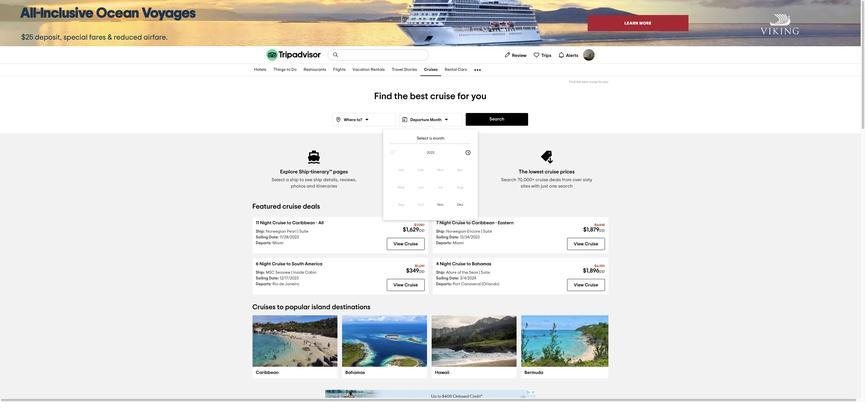Task type: vqa. For each thing, say whether or not it's contained in the screenshot.
Sailing within the Ship : Norwegian Encore | Suite Sailing Date: 12/24/2023 Departs: Miami
yes



Task type: locate. For each thing, give the bounding box(es) containing it.
0 horizontal spatial you
[[472, 92, 487, 101]]

1 horizontal spatial caribbean
[[293, 221, 315, 225]]

jan
[[399, 168, 405, 172]]

1 vertical spatial cruises
[[253, 304, 276, 311]]

select
[[417, 137, 429, 141], [272, 178, 285, 182]]

view for $1,896
[[574, 283, 584, 287]]

norwegian up the 12/24/2023 in the right bottom of the page
[[446, 230, 467, 234]]

ship
[[256, 230, 264, 234], [437, 230, 445, 234], [256, 271, 264, 275], [437, 271, 445, 275]]

sailing down allure
[[437, 276, 449, 281]]

view for $1,629
[[394, 242, 404, 246]]

1 vertical spatial with
[[532, 184, 540, 189]]

: for $349
[[264, 271, 265, 275]]

$6,759
[[595, 264, 605, 268]]

: inside ship : msc seaview | inside cabin sailing date: 12/17/2023 departs: rio de janeiro
[[264, 271, 265, 275]]

0 horizontal spatial miami
[[273, 241, 284, 245]]

our
[[434, 178, 441, 182]]

cruise down profile picture
[[589, 80, 598, 84]]

search
[[490, 117, 505, 121], [502, 178, 517, 182]]

1 horizontal spatial -
[[496, 221, 497, 225]]

search inside the lowest cruise prices search 70,000+ cruise deals from over sixty sites with just one search
[[502, 178, 517, 182]]

date: left "11/28/2023" in the left of the page
[[269, 235, 279, 239]]

canaveral
[[462, 282, 481, 286]]

ship down 4
[[437, 271, 445, 275]]

travel stories link
[[389, 64, 421, 76]]

1 vertical spatial search
[[502, 178, 517, 182]]

the down travel stories 'link'
[[394, 92, 408, 101]]

featured cruise deals
[[253, 203, 320, 210]]

suite inside ship : norwegian pearl | suite sailing date: 11/28/2023 departs: miami
[[300, 230, 309, 234]]

date: inside the ship : allure of the seas | suite sailing date: 3/4/2024 departs: port canaveral (orlando)
[[450, 276, 460, 281]]

rio
[[273, 282, 279, 286]]

date:
[[269, 235, 279, 239], [450, 235, 460, 239], [269, 276, 279, 281], [450, 276, 460, 281]]

the right of
[[463, 271, 469, 275]]

pp inside $1,249 $349 pp
[[419, 269, 425, 274]]

to
[[287, 68, 291, 72], [300, 178, 304, 182], [287, 221, 292, 225], [467, 221, 471, 225], [287, 262, 291, 266], [467, 262, 471, 266], [277, 304, 284, 311]]

to up seas on the bottom right of the page
[[467, 262, 471, 266]]

view cruise down the $1,896
[[574, 283, 599, 287]]

cruise up month
[[431, 92, 456, 101]]

details,
[[324, 178, 339, 182]]

miami for $1,629
[[273, 241, 284, 245]]

2 horizontal spatial the
[[577, 80, 582, 84]]

pp inside the $7,089 $1,629 pp
[[419, 228, 425, 233]]

ship : norwegian encore | suite sailing date: 12/24/2023 departs: miami
[[437, 230, 493, 245]]

1 horizontal spatial norwegian
[[446, 230, 467, 234]]

itineraries
[[316, 184, 338, 189]]

aug
[[457, 186, 464, 189]]

sailing
[[256, 235, 268, 239], [437, 235, 449, 239], [256, 276, 268, 281], [437, 276, 449, 281]]

cruises
[[424, 68, 438, 72], [253, 304, 276, 311]]

sailing down 7 at the bottom right of page
[[437, 235, 449, 239]]

0 vertical spatial find the best cruise for you
[[570, 80, 609, 84]]

date: left the 12/24/2023 in the right bottom of the page
[[450, 235, 460, 239]]

departs: left rio
[[256, 282, 272, 286]]

suite inside the ship : allure of the seas | suite sailing date: 3/4/2024 departs: port canaveral (orlando)
[[481, 271, 490, 275]]

suite for $1,879
[[483, 230, 493, 234]]

norwegian for $1,879
[[446, 230, 467, 234]]

2 horizontal spatial caribbean
[[472, 221, 495, 225]]

$349
[[407, 268, 419, 274]]

deals inside the lowest cruise prices search 70,000+ cruise deals from over sixty sites with just one search
[[550, 178, 561, 182]]

norwegian inside "ship : norwegian encore | suite sailing date: 12/24/2023 departs: miami"
[[446, 230, 467, 234]]

a down 'explore'
[[286, 178, 289, 182]]

0 horizontal spatial a
[[286, 178, 289, 182]]

| right seas on the bottom right of the page
[[479, 271, 480, 275]]

find the best cruise for you
[[570, 80, 609, 84], [375, 92, 487, 101]]

1 vertical spatial find the best cruise for you
[[375, 92, 487, 101]]

to up 'encore'
[[467, 221, 471, 225]]

ship inside "ship : norwegian encore | suite sailing date: 12/24/2023 departs: miami"
[[437, 230, 445, 234]]

cruises link
[[421, 64, 442, 76]]

view cruise down $1,629
[[394, 242, 418, 246]]

pp down $6,848
[[600, 228, 605, 233]]

sites
[[521, 184, 531, 189]]

departs: left port
[[437, 282, 452, 286]]

ship
[[290, 178, 299, 182], [314, 178, 323, 182]]

miami inside "ship : norwegian encore | suite sailing date: 12/24/2023 departs: miami"
[[453, 241, 464, 245]]

1 vertical spatial deals
[[303, 203, 320, 210]]

pp inside $6,759 $1,896 pp
[[600, 269, 605, 274]]

rental cars link
[[442, 64, 471, 76]]

select a month
[[417, 137, 445, 141]]

night right 4
[[440, 262, 452, 266]]

0 horizontal spatial deals
[[303, 203, 320, 210]]

hawaii link
[[435, 370, 450, 375]]

night for $1,896
[[440, 262, 452, 266]]

ship down 7 at the bottom right of page
[[437, 230, 445, 234]]

apr
[[458, 168, 463, 172]]

select left month
[[417, 137, 429, 141]]

ship down '6'
[[256, 271, 264, 275]]

cruises for cruises to popular island destinations
[[253, 304, 276, 311]]

advertisement region
[[0, 0, 862, 46], [325, 390, 536, 402]]

-
[[316, 221, 318, 225], [496, 221, 497, 225]]

1 horizontal spatial with
[[532, 184, 540, 189]]

1 vertical spatial select
[[272, 178, 285, 182]]

1 horizontal spatial you
[[604, 80, 609, 84]]

mar
[[438, 168, 444, 172]]

best down profile picture
[[582, 80, 589, 84]]

| right 'encore'
[[482, 230, 482, 234]]

ship‑tinerary™
[[299, 169, 332, 175]]

ship inside ship : norwegian pearl | suite sailing date: 11/28/2023 departs: miami
[[256, 230, 264, 234]]

night right 11
[[260, 221, 272, 225]]

ship inside ship : msc seaview | inside cabin sailing date: 12/17/2023 departs: rio de janeiro
[[256, 271, 264, 275]]

1 ship from the left
[[290, 178, 299, 182]]

to left see
[[300, 178, 304, 182]]

the
[[519, 169, 528, 175]]

| for $1,629
[[298, 230, 299, 234]]

cruises left rental
[[424, 68, 438, 72]]

miami down "11/28/2023" in the left of the page
[[273, 241, 284, 245]]

ship up photos
[[290, 178, 299, 182]]

11
[[256, 221, 259, 225]]

1 - from the left
[[316, 221, 318, 225]]

cruise down $1,629
[[405, 242, 418, 246]]

featured
[[253, 203, 281, 210]]

norwegian for $1,629
[[266, 230, 286, 234]]

cruise up our
[[421, 169, 436, 175]]

1 horizontal spatial ship
[[314, 178, 323, 182]]

2 vertical spatial the
[[463, 271, 469, 275]]

| inside ship : msc seaview | inside cabin sailing date: 12/17/2023 departs: rio de janeiro
[[292, 271, 293, 275]]

caribbean
[[293, 221, 315, 225], [472, 221, 495, 225], [256, 370, 279, 375]]

flights link
[[330, 64, 349, 76]]

ship inside the ship : allure of the seas | suite sailing date: 3/4/2024 departs: port canaveral (orlando)
[[437, 271, 445, 275]]

explore ship‑tinerary™ pages select a ship to see ship details, reviews, photos and itineraries
[[272, 169, 357, 189]]

1 horizontal spatial deals
[[550, 178, 561, 182]]

rental cars
[[445, 68, 467, 72]]

0 vertical spatial bahamas
[[472, 262, 492, 266]]

cruise up one
[[545, 169, 560, 175]]

suite right "pearl"
[[300, 230, 309, 234]]

find the best cruise for you down profile picture
[[570, 80, 609, 84]]

sixty
[[583, 178, 593, 182]]

pp down $1,249
[[419, 269, 425, 274]]

2 miami from the left
[[453, 241, 464, 245]]

ship for $349
[[256, 271, 264, 275]]

vacation rentals
[[353, 68, 385, 72]]

find down alerts
[[570, 80, 576, 84]]

port
[[453, 282, 461, 286]]

4 night cruise to bahamas
[[437, 262, 492, 266]]

1 vertical spatial best
[[410, 92, 429, 101]]

a
[[430, 137, 432, 141], [286, 178, 289, 182]]

cruise down the $1,896
[[585, 283, 599, 287]]

dec
[[457, 203, 464, 206]]

norwegian inside ship : norwegian pearl | suite sailing date: 11/28/2023 departs: miami
[[266, 230, 286, 234]]

1 horizontal spatial a
[[430, 137, 432, 141]]

departs: inside ship : msc seaview | inside cabin sailing date: 12/17/2023 departs: rio de janeiro
[[256, 282, 272, 286]]

0 vertical spatial select
[[417, 137, 429, 141]]

with inside the lowest cruise prices search 70,000+ cruise deals from over sixty sites with just one search
[[532, 184, 540, 189]]

0 vertical spatial cruises
[[424, 68, 438, 72]]

cruises for cruises
[[424, 68, 438, 72]]

: for $1,629
[[264, 230, 265, 234]]

view cruise for $1,896
[[574, 283, 599, 287]]

things to do link
[[270, 64, 300, 76]]

pp inside $6,848 $1,879 pp
[[600, 228, 605, 233]]

alerts link
[[556, 49, 581, 61]]

1 vertical spatial the
[[394, 92, 408, 101]]

1 vertical spatial bahamas
[[346, 370, 365, 375]]

| inside "ship : norwegian encore | suite sailing date: 12/24/2023 departs: miami"
[[482, 230, 482, 234]]

rental
[[445, 68, 457, 72]]

night
[[260, 221, 272, 225], [440, 221, 451, 225], [260, 262, 271, 266], [440, 262, 452, 266]]

deals up all
[[303, 203, 320, 210]]

date: inside ship : msc seaview | inside cabin sailing date: 12/17/2023 departs: rio de janeiro
[[269, 276, 279, 281]]

0 horizontal spatial with
[[424, 178, 433, 182]]

: for $1,896
[[445, 271, 446, 275]]

1 horizontal spatial for
[[599, 80, 603, 84]]

1 horizontal spatial best
[[582, 80, 589, 84]]

pages
[[333, 169, 348, 175]]

:
[[264, 230, 265, 234], [445, 230, 446, 234], [264, 271, 265, 275], [445, 271, 446, 275]]

0 vertical spatial a
[[430, 137, 432, 141]]

pp for $1,629
[[419, 228, 425, 233]]

0 horizontal spatial ship
[[290, 178, 299, 182]]

miami inside ship : norwegian pearl | suite sailing date: 11/28/2023 departs: miami
[[273, 241, 284, 245]]

1 vertical spatial for
[[458, 92, 470, 101]]

1 norwegian from the left
[[266, 230, 286, 234]]

0 vertical spatial find
[[570, 80, 576, 84]]

cruise
[[589, 80, 598, 84], [431, 92, 456, 101], [421, 169, 436, 175], [545, 169, 560, 175], [536, 178, 549, 182], [283, 203, 302, 210]]

best up departure
[[410, 92, 429, 101]]

departs: down 11
[[256, 241, 272, 245]]

0 vertical spatial the
[[577, 80, 582, 84]]

0 horizontal spatial cruises
[[253, 304, 276, 311]]

night right '6'
[[260, 262, 271, 266]]

0 vertical spatial best
[[582, 80, 589, 84]]

miami down the 12/24/2023 in the right bottom of the page
[[453, 241, 464, 245]]

ship for $1,896
[[437, 271, 445, 275]]

view cruise down $349
[[394, 283, 418, 287]]

: inside ship : norwegian pearl | suite sailing date: 11/28/2023 departs: miami
[[264, 230, 265, 234]]

1 horizontal spatial the
[[463, 271, 469, 275]]

| right "pearl"
[[298, 230, 299, 234]]

sailing down the msc
[[256, 276, 268, 281]]

1 miami from the left
[[273, 241, 284, 245]]

: inside "ship : norwegian encore | suite sailing date: 12/24/2023 departs: miami"
[[445, 230, 446, 234]]

search image
[[333, 52, 339, 58]]

popular
[[285, 304, 310, 311]]

caribbean for $1,629
[[293, 221, 315, 225]]

- for $1,879
[[496, 221, 497, 225]]

seas
[[469, 271, 478, 275]]

suite right 'encore'
[[483, 230, 493, 234]]

0 horizontal spatial best
[[410, 92, 429, 101]]

where to?
[[344, 118, 363, 122]]

community
[[455, 178, 478, 182]]

1 horizontal spatial select
[[417, 137, 429, 141]]

0 vertical spatial deals
[[550, 178, 561, 182]]

pp
[[419, 228, 425, 233], [600, 228, 605, 233], [419, 269, 425, 274], [600, 269, 605, 274]]

a left month
[[430, 137, 432, 141]]

1 horizontal spatial find
[[570, 80, 576, 84]]

cruise down $349
[[405, 283, 418, 287]]

write
[[408, 169, 420, 175]]

| inside ship : norwegian pearl | suite sailing date: 11/28/2023 departs: miami
[[298, 230, 299, 234]]

the inside the ship : allure of the seas | suite sailing date: 3/4/2024 departs: port canaveral (orlando)
[[463, 271, 469, 275]]

0 horizontal spatial find the best cruise for you
[[375, 92, 487, 101]]

things
[[273, 68, 286, 72]]

ship for $1,629
[[256, 230, 264, 234]]

2 norwegian from the left
[[446, 230, 467, 234]]

| up 12/17/2023
[[292, 271, 293, 275]]

the down alerts
[[577, 80, 582, 84]]

1 horizontal spatial cruises
[[424, 68, 438, 72]]

a inside explore ship‑tinerary™ pages select a ship to see ship details, reviews, photos and itineraries
[[286, 178, 289, 182]]

cruises down rio
[[253, 304, 276, 311]]

date: up rio
[[269, 276, 279, 281]]

date: inside ship : norwegian pearl | suite sailing date: 11/28/2023 departs: miami
[[269, 235, 279, 239]]

date: up port
[[450, 276, 460, 281]]

suite inside "ship : norwegian encore | suite sailing date: 12/24/2023 departs: miami"
[[483, 230, 493, 234]]

oct
[[418, 203, 424, 206]]

find down the rentals
[[375, 92, 392, 101]]

0 vertical spatial search
[[490, 117, 505, 121]]

with left 'just'
[[532, 184, 540, 189]]

pearl
[[287, 230, 297, 234]]

with
[[424, 178, 433, 182], [532, 184, 540, 189]]

1 horizontal spatial find the best cruise for you
[[570, 80, 609, 84]]

to left south
[[287, 262, 291, 266]]

caribbean link
[[256, 370, 279, 375]]

0 vertical spatial with
[[424, 178, 433, 182]]

sailing down 11
[[256, 235, 268, 239]]

lowest
[[529, 169, 544, 175]]

cruise down the "$1,879"
[[585, 242, 599, 246]]

deals
[[550, 178, 561, 182], [303, 203, 320, 210]]

with left our
[[424, 178, 433, 182]]

departs: down 7 at the bottom right of page
[[437, 241, 452, 245]]

and
[[307, 184, 315, 189]]

0 vertical spatial you
[[604, 80, 609, 84]]

pp down $7,089
[[419, 228, 425, 233]]

cruise inside write cruise reviews share your opinion with our travel community
[[421, 169, 436, 175]]

cruise up 'just'
[[536, 178, 549, 182]]

ship down the ship‑tinerary™
[[314, 178, 323, 182]]

do
[[292, 68, 297, 72]]

deals up one
[[550, 178, 561, 182]]

view cruise down the "$1,879"
[[574, 242, 599, 246]]

departs:
[[256, 241, 272, 245], [437, 241, 452, 245], [256, 282, 272, 286], [437, 282, 452, 286]]

- left all
[[316, 221, 318, 225]]

suite right seas on the bottom right of the page
[[481, 271, 490, 275]]

0 horizontal spatial find
[[375, 92, 392, 101]]

0 horizontal spatial -
[[316, 221, 318, 225]]

photos
[[291, 184, 306, 189]]

month
[[433, 137, 445, 141]]

None search field
[[328, 50, 428, 60]]

0 horizontal spatial norwegian
[[266, 230, 286, 234]]

- left eastern
[[496, 221, 497, 225]]

1 vertical spatial a
[[286, 178, 289, 182]]

norwegian up "11/28/2023" in the left of the page
[[266, 230, 286, 234]]

to left do
[[287, 68, 291, 72]]

cruise up the seaview
[[272, 262, 286, 266]]

pp for $1,896
[[600, 269, 605, 274]]

2 - from the left
[[496, 221, 497, 225]]

may
[[398, 186, 405, 189]]

1 horizontal spatial miami
[[453, 241, 464, 245]]

0 horizontal spatial the
[[394, 92, 408, 101]]

over
[[573, 178, 582, 182]]

0 horizontal spatial select
[[272, 178, 285, 182]]

: inside the ship : allure of the seas | suite sailing date: 3/4/2024 departs: port canaveral (orlando)
[[445, 271, 446, 275]]

caribbean for $1,879
[[472, 221, 495, 225]]

1 vertical spatial you
[[472, 92, 487, 101]]

ship down 11
[[256, 230, 264, 234]]

pp down the $6,759 at the right bottom of the page
[[600, 269, 605, 274]]

find the best cruise for you up the "departure month"
[[375, 92, 487, 101]]

night right 7 at the bottom right of page
[[440, 221, 451, 225]]

eastern
[[498, 221, 514, 225]]

- for $1,629
[[316, 221, 318, 225]]

select down 'explore'
[[272, 178, 285, 182]]



Task type: describe. For each thing, give the bounding box(es) containing it.
to up "pearl"
[[287, 221, 292, 225]]

ship : msc seaview | inside cabin sailing date: 12/17/2023 departs: rio de janeiro
[[256, 271, 317, 286]]

cruise up "ship : norwegian encore | suite sailing date: 12/24/2023 departs: miami"
[[452, 221, 466, 225]]

select inside explore ship‑tinerary™ pages select a ship to see ship details, reviews, photos and itineraries
[[272, 178, 285, 182]]

departure month
[[411, 118, 442, 122]]

ship for $1,879
[[437, 230, 445, 234]]

| for $349
[[292, 271, 293, 275]]

opinion
[[407, 178, 423, 182]]

$1,249 $349 pp
[[407, 264, 425, 274]]

ship : norwegian pearl | suite sailing date: 11/28/2023 departs: miami
[[256, 230, 309, 245]]

nov
[[438, 203, 444, 206]]

vacation rentals link
[[349, 64, 389, 76]]

12/24/2023
[[460, 235, 480, 239]]

de
[[279, 282, 284, 286]]

2023
[[427, 151, 435, 154]]

0 horizontal spatial caribbean
[[256, 370, 279, 375]]

from
[[563, 178, 572, 182]]

$1,249
[[415, 264, 425, 268]]

cruise up ship : norwegian pearl | suite sailing date: 11/28/2023 departs: miami at the left bottom of page
[[273, 221, 286, 225]]

departs: inside "ship : norwegian encore | suite sailing date: 12/24/2023 departs: miami"
[[437, 241, 452, 245]]

hotels link
[[251, 64, 270, 76]]

restaurants
[[304, 68, 327, 72]]

month
[[430, 118, 442, 122]]

| inside the ship : allure of the seas | suite sailing date: 3/4/2024 departs: port canaveral (orlando)
[[479, 271, 480, 275]]

to inside explore ship‑tinerary™ pages select a ship to see ship details, reviews, photos and itineraries
[[300, 178, 304, 182]]

0 vertical spatial advertisement region
[[0, 0, 862, 46]]

miami for $1,879
[[453, 241, 464, 245]]

night for $1,629
[[260, 221, 272, 225]]

share
[[383, 178, 396, 182]]

$1,879
[[584, 227, 600, 233]]

0 horizontal spatial bahamas
[[346, 370, 365, 375]]

pp for $1,879
[[600, 228, 605, 233]]

view cruise for $1,629
[[394, 242, 418, 246]]

7 night cruise to caribbean - eastern
[[437, 221, 514, 225]]

night for $1,879
[[440, 221, 451, 225]]

3/4/2024
[[460, 276, 477, 281]]

bermuda
[[525, 370, 544, 375]]

see
[[305, 178, 313, 182]]

sailing inside ship : norwegian pearl | suite sailing date: 11/28/2023 departs: miami
[[256, 235, 268, 239]]

tripadvisor image
[[266, 49, 321, 61]]

11 night cruise to caribbean - all
[[256, 221, 324, 225]]

flights
[[334, 68, 346, 72]]

1 horizontal spatial bahamas
[[472, 262, 492, 266]]

trips
[[542, 53, 552, 58]]

where
[[344, 118, 356, 122]]

view for $349
[[394, 283, 404, 287]]

bahamas link
[[346, 370, 365, 375]]

1 vertical spatial advertisement region
[[325, 390, 536, 402]]

vacation
[[353, 68, 370, 72]]

hotels
[[254, 68, 267, 72]]

6 night cruise to south america
[[256, 262, 323, 266]]

sep
[[398, 203, 405, 206]]

profile picture image
[[583, 49, 595, 61]]

review
[[513, 53, 527, 58]]

stories
[[404, 68, 417, 72]]

$7,089 $1,629 pp
[[403, 223, 425, 233]]

cruise up of
[[453, 262, 466, 266]]

suite for $1,629
[[300, 230, 309, 234]]

departure
[[411, 118, 430, 122]]

$6,848
[[595, 223, 605, 227]]

of
[[458, 271, 462, 275]]

departs: inside the ship : allure of the seas | suite sailing date: 3/4/2024 departs: port canaveral (orlando)
[[437, 282, 452, 286]]

night for $349
[[260, 262, 271, 266]]

search
[[559, 184, 573, 189]]

feb
[[418, 168, 424, 172]]

inside
[[294, 271, 305, 275]]

alerts
[[567, 53, 579, 58]]

sailing inside the ship : allure of the seas | suite sailing date: 3/4/2024 departs: port canaveral (orlando)
[[437, 276, 449, 281]]

$7,089
[[415, 223, 425, 227]]

trips link
[[532, 49, 554, 61]]

cruise up 11 night cruise to caribbean - all
[[283, 203, 302, 210]]

hawaii
[[435, 370, 450, 375]]

travel
[[392, 68, 403, 72]]

your
[[397, 178, 406, 182]]

pp for $349
[[419, 269, 425, 274]]

$6,759 $1,896 pp
[[584, 264, 605, 274]]

jun
[[418, 186, 424, 189]]

travel
[[442, 178, 454, 182]]

one
[[550, 184, 558, 189]]

msc
[[266, 271, 275, 275]]

4
[[437, 262, 439, 266]]

11/28/2023
[[280, 235, 299, 239]]

to?
[[357, 118, 363, 122]]

reviews,
[[340, 178, 357, 182]]

: for $1,879
[[445, 230, 446, 234]]

seaview
[[276, 271, 291, 275]]

| for $1,879
[[482, 230, 482, 234]]

7
[[437, 221, 439, 225]]

america
[[305, 262, 323, 266]]

cars
[[458, 68, 467, 72]]

with inside write cruise reviews share your opinion with our travel community
[[424, 178, 433, 182]]

explore
[[280, 169, 298, 175]]

travel stories
[[392, 68, 417, 72]]

sailing inside ship : msc seaview | inside cabin sailing date: 12/17/2023 departs: rio de janeiro
[[256, 276, 268, 281]]

south
[[292, 262, 304, 266]]

$1,896
[[584, 268, 600, 274]]

sailing inside "ship : norwegian encore | suite sailing date: 12/24/2023 departs: miami"
[[437, 235, 449, 239]]

cruises to popular island destinations
[[253, 304, 371, 311]]

6
[[256, 262, 259, 266]]

12/17/2023
[[280, 276, 299, 281]]

0 horizontal spatial for
[[458, 92, 470, 101]]

view cruise for $349
[[394, 283, 418, 287]]

to left popular
[[277, 304, 284, 311]]

1 vertical spatial find
[[375, 92, 392, 101]]

restaurants link
[[300, 64, 330, 76]]

view cruise for $1,879
[[574, 242, 599, 246]]

prices
[[561, 169, 575, 175]]

jul
[[439, 186, 443, 189]]

encore
[[468, 230, 481, 234]]

all
[[319, 221, 324, 225]]

70,000+
[[518, 178, 535, 182]]

$1,629
[[403, 227, 419, 233]]

2 ship from the left
[[314, 178, 323, 182]]

0 vertical spatial for
[[599, 80, 603, 84]]

departs: inside ship : norwegian pearl | suite sailing date: 11/28/2023 departs: miami
[[256, 241, 272, 245]]

view for $1,879
[[574, 242, 584, 246]]

cabin
[[305, 271, 317, 275]]

date: inside "ship : norwegian encore | suite sailing date: 12/24/2023 departs: miami"
[[450, 235, 460, 239]]

review link
[[502, 49, 529, 61]]



